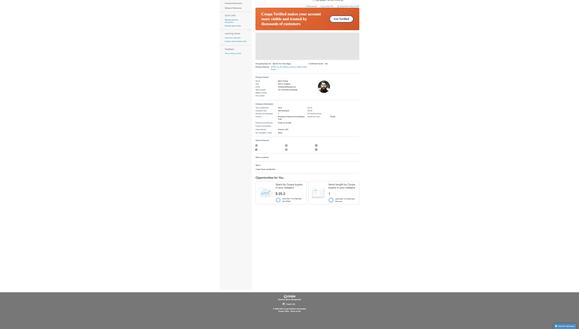 Task type: locate. For each thing, give the bounding box(es) containing it.
manage
[[300, 25, 308, 28]]

links
[[308, 19, 314, 22]]

manage payment information
[[300, 25, 318, 31]]

financial performance
[[300, 3, 323, 6]]

areas
[[341, 171, 347, 174]]

what
[[307, 70, 312, 73]]

areas served
[[341, 171, 355, 174]]

think
[[317, 70, 322, 73]]

banner
[[341, 0, 479, 98]]

you
[[312, 70, 316, 73]]

manage payment information link
[[300, 25, 318, 31]]

references
[[310, 9, 322, 12]]

online presence
[[341, 186, 359, 189]]

financial
[[300, 3, 309, 6]]

performance
[[310, 3, 323, 6]]

tell us what you think button
[[300, 70, 322, 73]]

online
[[341, 186, 348, 189]]

quick
[[300, 19, 307, 22]]

information
[[300, 28, 311, 31]]

&
[[308, 9, 310, 12]]



Task type: describe. For each thing, give the bounding box(es) containing it.
presence
[[348, 186, 359, 189]]

bjord's excursions image
[[341, 0, 354, 3]]

financial performance link
[[293, 1, 336, 8]]

quick links
[[300, 19, 314, 22]]

payment
[[309, 25, 318, 28]]

tell
[[300, 70, 303, 73]]

tell us what you think
[[300, 70, 322, 73]]

served
[[347, 171, 355, 174]]

us
[[304, 70, 306, 73]]

ratings & references link
[[293, 8, 336, 14]]

ratings
[[300, 9, 308, 12]]

feedback
[[300, 64, 312, 67]]

background image
[[341, 44, 479, 80]]

ratings & references
[[300, 9, 322, 12]]



Task type: vqa. For each thing, say whether or not it's contained in the screenshot.
Search text field
no



